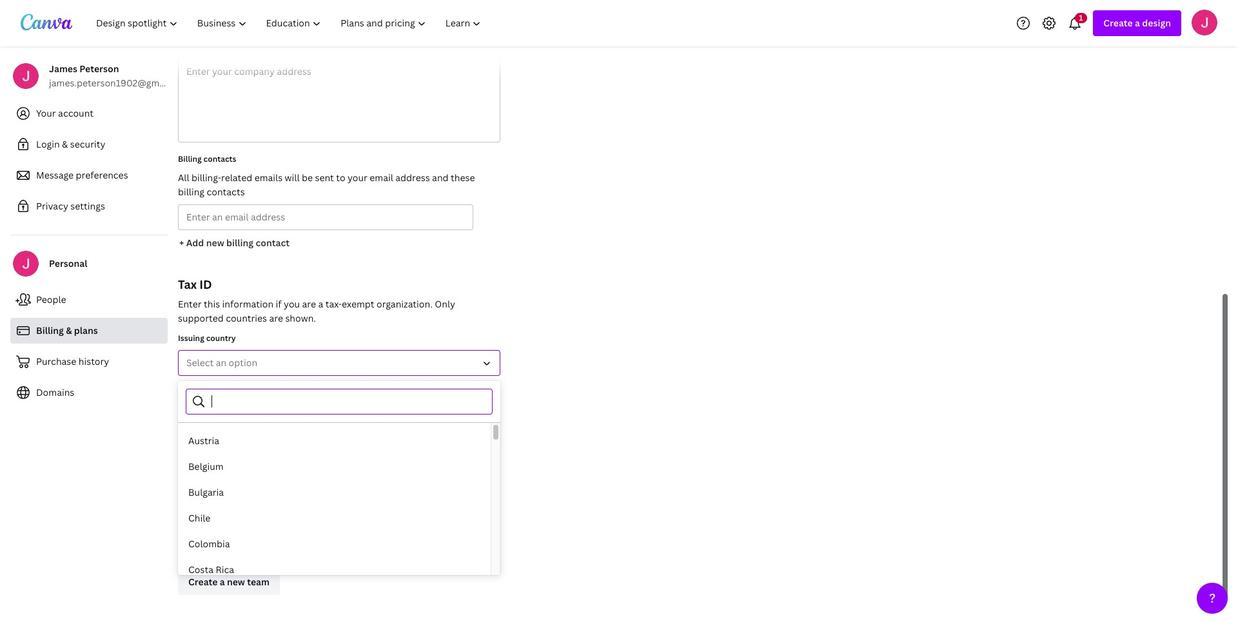 Task type: vqa. For each thing, say whether or not it's contained in the screenshot.
the rightmost are
yes



Task type: locate. For each thing, give the bounding box(es) containing it.
1 vertical spatial your
[[284, 427, 298, 436]]

purchase history link
[[10, 349, 168, 375]]

& for security
[[62, 138, 68, 150]]

0 horizontal spatial name
[[211, 427, 229, 436]]

0 horizontal spatial will
[[193, 488, 203, 497]]

personal
[[49, 257, 87, 270]]

bulgaria button
[[178, 480, 491, 506]]

0 horizontal spatial are
[[269, 312, 283, 325]]

1 vertical spatial this
[[178, 488, 191, 497]]

create a new team button
[[178, 570, 280, 596]]

new right add
[[206, 237, 224, 249]]

0 horizontal spatial billing
[[178, 186, 205, 198]]

contacts
[[204, 154, 237, 165], [207, 186, 245, 198]]

all billing-related emails will be sent to your email address and these billing contacts
[[178, 172, 475, 198]]

chile option
[[178, 506, 491, 532]]

1 this from the top
[[178, 427, 191, 436]]

chile button
[[178, 506, 491, 532]]

1 vertical spatial &
[[66, 325, 72, 337]]

& right login
[[62, 138, 68, 150]]

your left tax at the bottom left of page
[[284, 427, 298, 436]]

colombia option
[[178, 532, 491, 558]]

0 vertical spatial are
[[302, 298, 316, 310]]

your right to
[[348, 172, 368, 184]]

will inside all billing-related emails will be sent to your email address and these billing contacts
[[285, 172, 300, 184]]

name down option
[[237, 383, 258, 394]]

0 horizontal spatial billing
[[36, 325, 64, 337]]

1 horizontal spatial a
[[318, 298, 323, 310]]

create inside button
[[188, 576, 218, 589]]

enter
[[178, 298, 202, 310]]

contacts inside all billing-related emails will be sent to your email address and these billing contacts
[[207, 186, 245, 198]]

a left design
[[1136, 17, 1141, 29]]

purchase
[[36, 356, 76, 368]]

billing for billing & plans
[[36, 325, 64, 337]]

billing
[[178, 186, 205, 198], [227, 237, 254, 249]]

tax
[[178, 277, 197, 292], [178, 443, 190, 454]]

0 vertical spatial new
[[206, 237, 224, 249]]

1 vertical spatial will
[[193, 488, 203, 497]]

contacts up the billing-
[[204, 154, 237, 165]]

0 vertical spatial create
[[1104, 17, 1134, 29]]

list box containing austria
[[178, 428, 491, 625]]

id inside "tax id enter this information if you are a tax-exempt organization. only supported countries are shown."
[[200, 277, 212, 292]]

shown.
[[285, 312, 316, 325]]

will left appear in the bottom of the page
[[193, 488, 203, 497]]

supported
[[178, 312, 224, 325]]

tax
[[300, 427, 309, 436]]

1 horizontal spatial new
[[227, 576, 245, 589]]

a for create a design
[[1136, 17, 1141, 29]]

1 horizontal spatial will
[[285, 172, 300, 184]]

james
[[49, 63, 77, 75]]

on
[[229, 488, 237, 497]]

a right "costa"
[[220, 576, 225, 589]]

privacy settings
[[36, 200, 105, 212]]

james peterson james.peterson1902@gmail.com
[[49, 63, 191, 89]]

1 vertical spatial new
[[227, 576, 245, 589]]

0 horizontal spatial new
[[206, 237, 224, 249]]

a
[[1136, 17, 1141, 29], [318, 298, 323, 310], [220, 576, 225, 589]]

0 vertical spatial name
[[237, 383, 258, 394]]

1 vertical spatial contacts
[[207, 186, 245, 198]]

legal
[[178, 383, 198, 394]]

new left team
[[227, 576, 245, 589]]

are
[[302, 298, 316, 310], [269, 312, 283, 325]]

1 horizontal spatial billing
[[227, 237, 254, 249]]

2 horizontal spatial a
[[1136, 17, 1141, 29]]

1 vertical spatial tax
[[178, 443, 190, 454]]

privacy settings link
[[10, 194, 168, 219]]

this for this will appear on your invoice.
[[178, 488, 191, 497]]

create for create a design
[[1104, 17, 1134, 29]]

1 vertical spatial create
[[188, 576, 218, 589]]

tax-
[[326, 298, 342, 310]]

you
[[284, 298, 300, 310]]

0 vertical spatial will
[[285, 172, 300, 184]]

settings
[[71, 200, 105, 212]]

id
[[200, 277, 212, 292], [192, 443, 201, 454]]

login & security link
[[10, 132, 168, 157]]

add
[[186, 237, 204, 249]]

a left "tax-"
[[318, 298, 323, 310]]

0 horizontal spatial create
[[188, 576, 218, 589]]

id down is
[[192, 443, 201, 454]]

0 vertical spatial your
[[348, 172, 368, 184]]

will
[[285, 172, 300, 184], [193, 488, 203, 497]]

create a design
[[1104, 17, 1172, 29]]

design
[[1143, 17, 1172, 29]]

billing inside all billing-related emails will be sent to your email address and these billing contacts
[[178, 186, 205, 198]]

0 vertical spatial billing
[[178, 154, 202, 165]]

name right the
[[211, 427, 229, 436]]

billing down "people" on the top of page
[[36, 325, 64, 337]]

2 vertical spatial your
[[238, 488, 253, 497]]

a inside "dropdown button"
[[1136, 17, 1141, 29]]

2 this from the top
[[178, 488, 191, 497]]

create inside "dropdown button"
[[1104, 17, 1134, 29]]

a for create a new team
[[220, 576, 225, 589]]

new
[[206, 237, 224, 249], [227, 576, 245, 589]]

account
[[58, 107, 94, 119]]

0 vertical spatial tax
[[178, 277, 197, 292]]

tax for tax id
[[178, 443, 190, 454]]

1 vertical spatial are
[[269, 312, 283, 325]]

a inside "tax id enter this information if you are a tax-exempt organization. only supported countries are shown."
[[318, 298, 323, 310]]

option
[[229, 357, 258, 369]]

privacy
[[36, 200, 68, 212]]

1 horizontal spatial create
[[1104, 17, 1134, 29]]

0 vertical spatial contacts
[[204, 154, 237, 165]]

history
[[79, 356, 109, 368]]

2 horizontal spatial your
[[348, 172, 368, 184]]

registered
[[230, 427, 262, 436]]

austria button
[[178, 428, 491, 454]]

austria option
[[178, 428, 491, 454]]

1 vertical spatial id
[[192, 443, 201, 454]]

are up shown.
[[302, 298, 316, 310]]

is
[[193, 427, 198, 436]]

be
[[302, 172, 313, 184]]

Select an option button
[[178, 350, 501, 376]]

1 tax from the top
[[178, 277, 197, 292]]

james peterson image
[[1193, 9, 1218, 35]]

billing down all
[[178, 186, 205, 198]]

tax up enter
[[178, 277, 197, 292]]

None search field
[[212, 390, 485, 414]]

1 vertical spatial a
[[318, 298, 323, 310]]

&
[[62, 138, 68, 150], [66, 325, 72, 337]]

billing up all
[[178, 154, 202, 165]]

billing inside button
[[227, 237, 254, 249]]

2 vertical spatial a
[[220, 576, 225, 589]]

1 horizontal spatial billing
[[178, 154, 202, 165]]

message preferences
[[36, 169, 128, 181]]

name
[[237, 383, 258, 394], [211, 427, 229, 436]]

0 vertical spatial &
[[62, 138, 68, 150]]

tax up belgium
[[178, 443, 190, 454]]

tax for tax id enter this information if you are a tax-exempt organization. only supported countries are shown.
[[178, 277, 197, 292]]

0 horizontal spatial a
[[220, 576, 225, 589]]

are down if
[[269, 312, 283, 325]]

0 vertical spatial id
[[200, 277, 212, 292]]

billing left contact
[[227, 237, 254, 249]]

this for this is the name registered under your tax id.
[[178, 427, 191, 436]]

issuing
[[178, 333, 204, 344]]

1 vertical spatial billing
[[36, 325, 64, 337]]

create for create a new team
[[188, 576, 218, 589]]

id for tax id enter this information if you are a tax-exempt organization. only supported countries are shown.
[[200, 277, 212, 292]]

contacts down related
[[207, 186, 245, 198]]

tax id
[[178, 443, 201, 454]]

this up chile
[[178, 488, 191, 497]]

2 tax from the top
[[178, 443, 190, 454]]

0 vertical spatial this
[[178, 427, 191, 436]]

sent
[[315, 172, 334, 184]]

+ add new billing contact
[[179, 237, 290, 249]]

1 horizontal spatial are
[[302, 298, 316, 310]]

only
[[435, 298, 456, 310]]

this left is
[[178, 427, 191, 436]]

list box
[[178, 428, 491, 625]]

id up the this
[[200, 277, 212, 292]]

1 horizontal spatial name
[[237, 383, 258, 394]]

0 vertical spatial a
[[1136, 17, 1141, 29]]

team
[[178, 539, 208, 554]]

tax inside "tax id enter this information if you are a tax-exempt organization. only supported countries are shown."
[[178, 277, 197, 292]]

1 vertical spatial name
[[211, 427, 229, 436]]

a inside button
[[220, 576, 225, 589]]

under
[[264, 427, 282, 436]]

your inside all billing-related emails will be sent to your email address and these billing contacts
[[348, 172, 368, 184]]

will left be
[[285, 172, 300, 184]]

& left plans
[[66, 325, 72, 337]]

domains
[[36, 387, 74, 399]]

belgium option
[[178, 454, 491, 480]]

your
[[348, 172, 368, 184], [284, 427, 298, 436], [238, 488, 253, 497]]

your right on
[[238, 488, 253, 497]]

1 vertical spatial billing
[[227, 237, 254, 249]]

0 vertical spatial billing
[[178, 186, 205, 198]]

billing-
[[192, 172, 221, 184]]



Task type: describe. For each thing, give the bounding box(es) containing it.
top level navigation element
[[88, 10, 493, 36]]

id for tax id
[[192, 443, 201, 454]]

countries
[[226, 312, 267, 325]]

select
[[186, 357, 214, 369]]

costa rica
[[188, 564, 234, 576]]

issuing country
[[178, 333, 236, 344]]

Enter your company address text field
[[179, 59, 500, 142]]

to
[[336, 172, 346, 184]]

people
[[36, 294, 66, 306]]

related
[[221, 172, 252, 184]]

billing & plans
[[36, 325, 98, 337]]

message preferences link
[[10, 163, 168, 188]]

peterson
[[80, 63, 119, 75]]

and
[[432, 172, 449, 184]]

organization.
[[377, 298, 433, 310]]

message
[[36, 169, 74, 181]]

security
[[70, 138, 105, 150]]

create a design button
[[1094, 10, 1182, 36]]

new for add
[[206, 237, 224, 249]]

chile
[[188, 512, 211, 525]]

email
[[370, 172, 394, 184]]

1 horizontal spatial your
[[284, 427, 298, 436]]

these
[[451, 172, 475, 184]]

information
[[222, 298, 274, 310]]

Enter your legal company name text field
[[186, 401, 492, 426]]

costa rica option
[[178, 558, 491, 583]]

billing for billing contacts
[[178, 154, 202, 165]]

costa rica button
[[178, 558, 491, 583]]

an
[[216, 357, 227, 369]]

plans
[[74, 325, 98, 337]]

login
[[36, 138, 60, 150]]

your
[[36, 107, 56, 119]]

legal company name
[[178, 383, 258, 394]]

all
[[178, 172, 189, 184]]

belgium
[[188, 461, 224, 473]]

+ add new billing contact button
[[178, 230, 291, 256]]

this
[[204, 298, 220, 310]]

austria
[[188, 435, 219, 447]]

your account link
[[10, 101, 168, 126]]

company
[[200, 383, 235, 394]]

team
[[247, 576, 270, 589]]

billing & plans link
[[10, 318, 168, 344]]

this will appear on your invoice.
[[178, 488, 278, 497]]

purchase history
[[36, 356, 109, 368]]

Enter your tax ID text field
[[186, 462, 492, 487]]

domains link
[[10, 380, 168, 406]]

your account
[[36, 107, 94, 119]]

colombia button
[[178, 532, 491, 558]]

rica
[[216, 564, 234, 576]]

contact
[[256, 237, 290, 249]]

colombia
[[188, 538, 230, 550]]

0 horizontal spatial your
[[238, 488, 253, 497]]

emails
[[255, 172, 283, 184]]

people link
[[10, 287, 168, 313]]

if
[[276, 298, 282, 310]]

appear
[[205, 488, 227, 497]]

bulgaria
[[188, 487, 224, 499]]

billing contacts
[[178, 154, 237, 165]]

costa
[[188, 564, 214, 576]]

the
[[199, 427, 210, 436]]

id.
[[311, 427, 319, 436]]

james.peterson1902@gmail.com
[[49, 77, 191, 89]]

Enter an email address text field
[[186, 205, 465, 230]]

belgium button
[[178, 454, 491, 480]]

+
[[179, 237, 184, 249]]

& for plans
[[66, 325, 72, 337]]

address
[[396, 172, 430, 184]]

tax id enter this information if you are a tax-exempt organization. only supported countries are shown.
[[178, 277, 456, 325]]

new for a
[[227, 576, 245, 589]]

select an option
[[186, 357, 258, 369]]

invoice.
[[254, 488, 278, 497]]

create a new team
[[188, 576, 270, 589]]

preferences
[[76, 169, 128, 181]]

bulgaria option
[[178, 480, 491, 506]]

exempt
[[342, 298, 375, 310]]

login & security
[[36, 138, 105, 150]]

this is the name registered under your tax id.
[[178, 427, 319, 436]]



